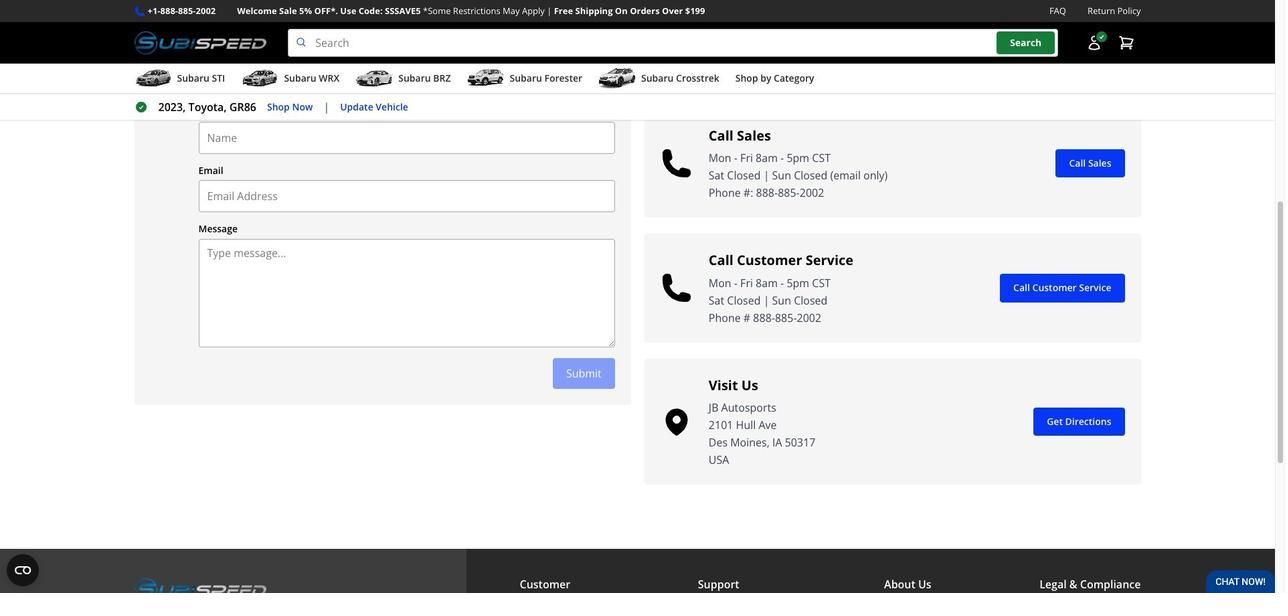 Task type: locate. For each thing, give the bounding box(es) containing it.
a subaru forester thumbnail image image
[[467, 68, 505, 88]]

2 subispeed logo image from the top
[[134, 576, 267, 593]]

Email Address text field
[[199, 180, 615, 212]]

0 vertical spatial subispeed logo image
[[134, 29, 267, 57]]

subispeed logo image
[[134, 29, 267, 57], [134, 576, 267, 593]]

1 subispeed logo image from the top
[[134, 29, 267, 57]]

1 vertical spatial subispeed logo image
[[134, 576, 267, 593]]

a subaru brz thumbnail image image
[[356, 68, 393, 88]]

a subaru wrx thumbnail image image
[[241, 68, 279, 88]]

open widget image
[[7, 554, 39, 587]]

search input field
[[288, 29, 1058, 57]]



Task type: vqa. For each thing, say whether or not it's contained in the screenshot.
Legacy
no



Task type: describe. For each thing, give the bounding box(es) containing it.
Message text field
[[199, 239, 615, 347]]

a subaru crosstrek thumbnail image image
[[599, 68, 636, 88]]

button image
[[1087, 35, 1103, 51]]

name text field
[[199, 122, 615, 154]]

a subaru sti thumbnail image image
[[134, 68, 172, 88]]



